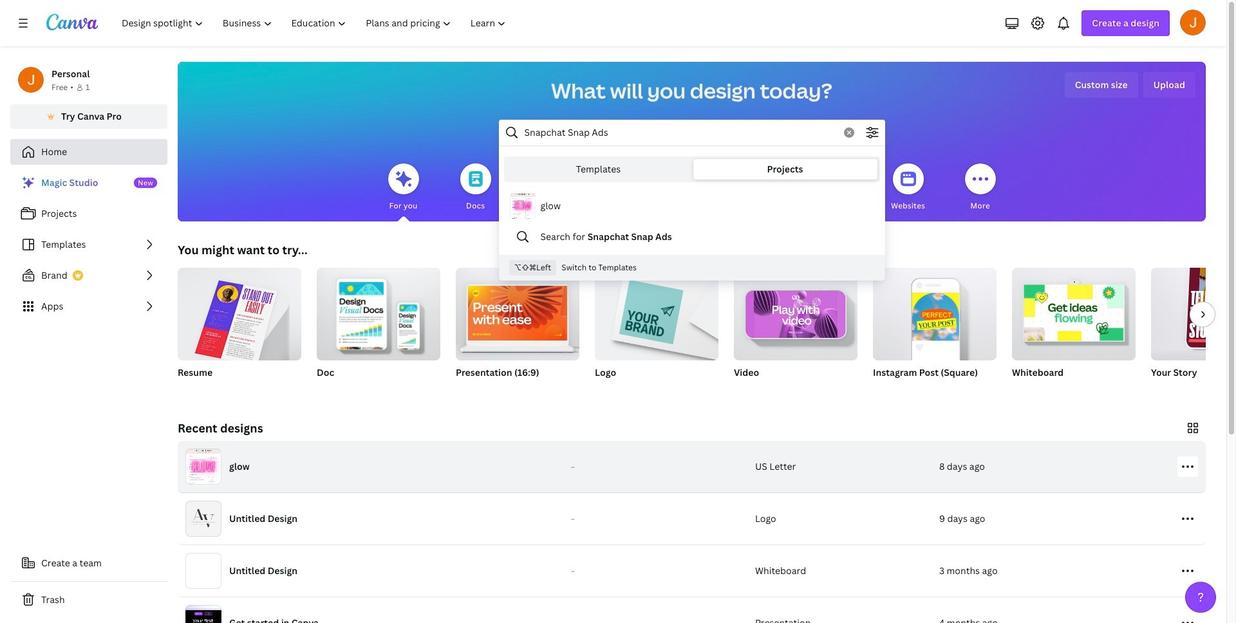 Task type: locate. For each thing, give the bounding box(es) containing it.
None search field
[[499, 120, 885, 281]]

list
[[10, 170, 167, 319]]

jeremy miller image
[[1180, 10, 1206, 35]]

group
[[1151, 260, 1236, 395], [1151, 260, 1236, 361], [317, 263, 440, 395], [317, 263, 440, 361], [456, 263, 580, 395], [456, 263, 580, 361], [595, 263, 719, 395], [595, 263, 719, 361], [734, 263, 858, 395], [734, 263, 858, 361], [873, 263, 997, 395], [873, 263, 997, 361], [1012, 263, 1136, 395], [1012, 263, 1136, 361], [178, 268, 301, 395]]

Search search field
[[524, 120, 836, 145]]

list box
[[499, 188, 884, 250]]



Task type: vqa. For each thing, say whether or not it's contained in the screenshot.
option
no



Task type: describe. For each thing, give the bounding box(es) containing it.
top level navigation element
[[113, 10, 517, 36]]



